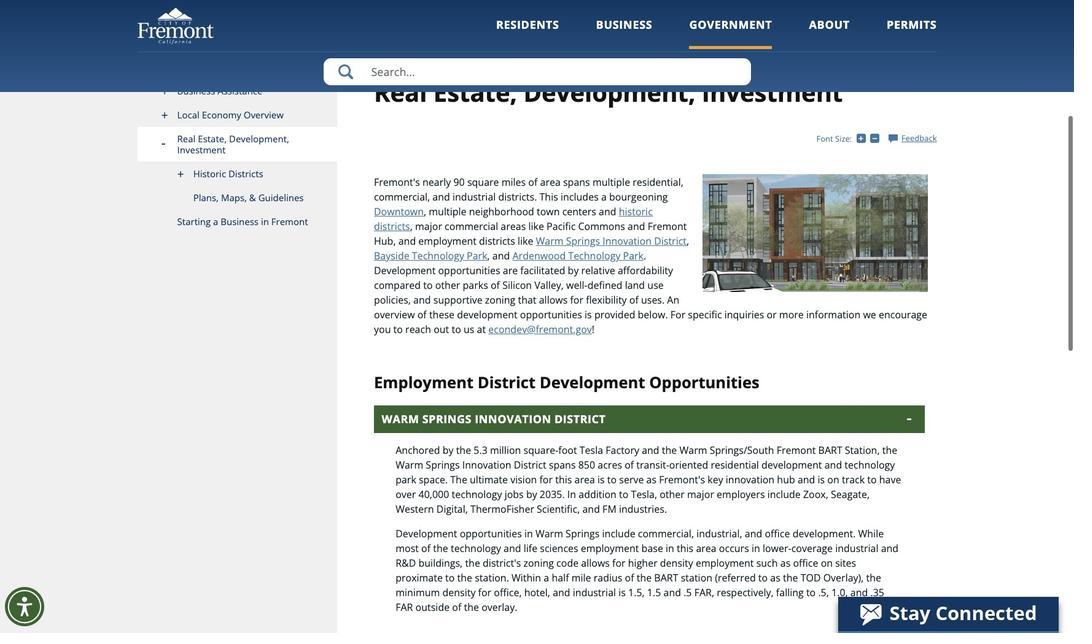 Task type: locate. For each thing, give the bounding box(es) containing it.
0 horizontal spatial fremont
[[271, 215, 308, 227]]

anchored
[[396, 444, 440, 457]]

like down the town at the top of page
[[528, 219, 544, 233]]

0 vertical spatial on
[[827, 473, 839, 487]]

industrial
[[453, 190, 496, 203], [835, 542, 879, 555], [573, 586, 616, 600]]

0 vertical spatial commercial,
[[374, 190, 430, 203]]

is inside . development opportunities are facilitated by relative affordability compared to other parks of silicon valley, well-defined land use policies, and supportive zoning that allows for flexibility of uses. an overview of these development opportunities is provided below. for specific inquiries or more information we encourage you to reach out to us at
[[585, 307, 592, 321]]

fremont's inside fremont's nearly 90 square miles of area spans multiple residential, commercial, and industrial districts. this includes a bourgeoning downtown , multiple neighborhood town centers and
[[374, 175, 420, 188]]

0 vertical spatial real
[[374, 75, 427, 109]]

a inside "development opportunities in warm springs include commercial, industrial, and office development. while most of the technology and life sciences employment base in this area occurs in lower-coverage industrial and r&d buildings, the district's zoning code allows for higher density employment such as office on sites proximate to the station. within a half mile radius of the bart station (referred to as the tod overlay), the minimum density for office, hotel, and industrial is 1.5, 1.5 and .5 far, respectively, falling to .5, 1.0, and .35 far outside of the overlay."
[[544, 571, 549, 585]]

industrial,
[[697, 527, 742, 541]]

vision
[[510, 473, 537, 487]]

square
[[467, 175, 499, 188]]

to down buildings,
[[445, 571, 455, 585]]

fremont down guidelines
[[271, 215, 308, 227]]

1 horizontal spatial government
[[689, 17, 772, 32]]

fremont's
[[374, 175, 420, 188], [659, 473, 705, 487]]

this up in
[[555, 473, 572, 487]]

to left have
[[867, 473, 877, 487]]

development inside anchored by the 5.3 million square-foot tesla factory and the warm springs/south fremont bart station, the warm springs innovation district spans 850 acres of transit-oriented residential development and technology park space. the ultimate vision for this area is to serve as fremont's key innovation hub and is on track to have over 40,000 technology jobs by 2035. in addition to tesla, other major employers include zoox, seagate, western digital, thermofisher scientific, and fm industries.
[[762, 458, 822, 472]]

by
[[568, 263, 579, 277], [443, 444, 454, 457], [526, 488, 537, 501]]

station,
[[845, 444, 880, 457]]

spans inside anchored by the 5.3 million square-foot tesla factory and the warm springs/south fremont bart station, the warm springs innovation district spans 850 acres of transit-oriented residential development and technology park space. the ultimate vision for this area is to serve as fremont's key innovation hub and is on track to have over 40,000 technology jobs by 2035. in addition to tesla, other major employers include zoox, seagate, western digital, thermofisher scientific, and fm industries.
[[549, 458, 576, 472]]

technology inside "development opportunities in warm springs include commercial, industrial, and office development. while most of the technology and life sciences employment base in this area occurs in lower-coverage industrial and r&d buildings, the district's zoning code allows for higher density employment such as office on sites proximate to the station. within a half mile radius of the bart station (referred to as the tod overlay), the minimum density for office, hotel, and industrial is 1.5, 1.5 and .5 far, respectively, falling to .5, 1.0, and .35 far outside of the overlay."
[[451, 542, 501, 555]]

investment inside government real estate, development, investment
[[702, 75, 843, 109]]

sciences
[[540, 542, 578, 555]]

2 vertical spatial opportunities
[[460, 527, 522, 541]]

employment up bayside technology park "link"
[[418, 234, 477, 247]]

is inside "development opportunities in warm springs include commercial, industrial, and office development. while most of the technology and life sciences employment base in this area occurs in lower-coverage industrial and r&d buildings, the district's zoning code allows for higher density employment such as office on sites proximate to the station. within a half mile radius of the bart station (referred to as the tod overlay), the minimum density for office, hotel, and industrial is 1.5, 1.5 and .5 far, respectively, falling to .5, 1.0, and .35 far outside of the overlay."
[[619, 586, 626, 600]]

and up the these at left
[[413, 293, 431, 306]]

district up affordability
[[654, 234, 687, 247]]

econdev@fremont.gov link
[[488, 322, 592, 336]]

a right includes
[[601, 190, 607, 203]]

bourgeoning
[[609, 190, 668, 203]]

for inside anchored by the 5.3 million square-foot tesla factory and the warm springs/south fremont bart station, the warm springs innovation district spans 850 acres of transit-oriented residential development and technology park space. the ultimate vision for this area is to serve as fremont's key innovation hub and is on track to have over 40,000 technology jobs by 2035. in addition to tesla, other major employers include zoox, seagate, western digital, thermofisher scientific, and fm industries.
[[540, 473, 553, 487]]

0 horizontal spatial districts
[[374, 219, 410, 233]]

and up track
[[825, 458, 842, 472]]

land
[[625, 278, 645, 292]]

as inside anchored by the 5.3 million square-foot tesla factory and the warm springs/south fremont bart station, the warm springs innovation district spans 850 acres of transit-oriented residential development and technology park space. the ultimate vision for this area is to serve as fremont's key innovation hub and is on track to have over 40,000 technology jobs by 2035. in addition to tesla, other major employers include zoox, seagate, western digital, thermofisher scientific, and fm industries.
[[646, 473, 657, 487]]

as down lower- on the bottom right of the page
[[780, 557, 791, 570]]

and up commons
[[599, 204, 616, 218]]

1 technology from the left
[[412, 249, 464, 262]]

1 horizontal spatial park
[[623, 249, 644, 262]]

2 vertical spatial by
[[526, 488, 537, 501]]

0 vertical spatial a
[[601, 190, 607, 203]]

development up compared
[[374, 263, 436, 277]]

1 horizontal spatial include
[[767, 488, 801, 501]]

districts
[[374, 219, 410, 233], [479, 234, 515, 247]]

and left .5
[[664, 586, 681, 600]]

springs inside "development opportunities in warm springs include commercial, industrial, and office development. while most of the technology and life sciences employment base in this area occurs in lower-coverage industrial and r&d buildings, the district's zoning code allows for higher density employment such as office on sites proximate to the station. within a half mile radius of the bart station (referred to as the tod overlay), the minimum density for office, hotel, and industrial is 1.5, 1.5 and .5 far, respectively, falling to .5, 1.0, and .35 far outside of the overlay."
[[566, 527, 600, 541]]

1 horizontal spatial development,
[[524, 75, 695, 109]]

life
[[524, 542, 537, 555]]

bart inside "development opportunities in warm springs include commercial, industrial, and office development. while most of the technology and life sciences employment base in this area occurs in lower-coverage industrial and r&d buildings, the district's zoning code allows for higher density employment such as office on sites proximate to the station. within a half mile radius of the bart station (referred to as the tod overlay), the minimum density for office, hotel, and industrial is 1.5, 1.5 and .5 far, respectively, falling to .5, 1.0, and .35 far outside of the overlay."
[[654, 571, 678, 585]]

areas
[[501, 219, 526, 233]]

850
[[578, 458, 595, 472]]

of up serve
[[625, 458, 634, 472]]

opportunities down "thermofisher"
[[460, 527, 522, 541]]

area down 850
[[575, 473, 595, 487]]

innovation inside anchored by the 5.3 million square-foot tesla factory and the warm springs/south fremont bart station, the warm springs innovation district spans 850 acres of transit-oriented residential development and technology park space. the ultimate vision for this area is to serve as fremont's key innovation hub and is on track to have over 40,000 technology jobs by 2035. in addition to tesla, other major employers include zoox, seagate, western digital, thermofisher scientific, and fm industries.
[[462, 458, 511, 472]]

over
[[396, 488, 416, 501]]

higher
[[628, 557, 658, 570]]

innovation for warm springs innovation district , bayside technology park , and ardenwood technology park
[[603, 234, 652, 247]]

0 vertical spatial allows
[[539, 293, 568, 306]]

springs
[[566, 234, 600, 247], [422, 412, 472, 426], [426, 458, 460, 472], [566, 527, 600, 541]]

plans,
[[193, 191, 219, 203]]

by up well- at the right top of page
[[568, 263, 579, 277]]

0 horizontal spatial business
[[177, 84, 215, 96]]

thermofisher
[[470, 503, 534, 516]]

0 vertical spatial this
[[555, 473, 572, 487]]

springs inside warm springs innovation district , bayside technology park , and ardenwood technology park
[[566, 234, 600, 247]]

springs up the ardenwood technology park link
[[566, 234, 600, 247]]

have
[[879, 473, 901, 487]]

1 vertical spatial estate,
[[198, 132, 227, 144]]

0 horizontal spatial investment
[[177, 143, 226, 155]]

office
[[765, 527, 790, 541], [793, 557, 818, 570]]

1 vertical spatial as
[[780, 557, 791, 570]]

2 vertical spatial industrial
[[573, 586, 616, 600]]

area
[[540, 175, 561, 188], [575, 473, 595, 487], [696, 542, 717, 555]]

major down key
[[687, 488, 714, 501]]

respectively,
[[717, 586, 774, 600]]

0 vertical spatial zoning
[[485, 293, 515, 306]]

investment inside real estate, development, investment
[[177, 143, 226, 155]]

the right station, at the bottom of page
[[882, 444, 897, 457]]

1 horizontal spatial investment
[[702, 75, 843, 109]]

the down higher
[[637, 571, 652, 585]]

1 horizontal spatial area
[[575, 473, 595, 487]]

this up station
[[677, 542, 694, 555]]

park
[[396, 473, 416, 487]]

2 park from the left
[[623, 249, 644, 262]]

&
[[249, 191, 256, 203]]

1 horizontal spatial commercial,
[[638, 527, 694, 541]]

0 vertical spatial development
[[374, 263, 436, 277]]

fremont up the hub
[[777, 444, 816, 457]]

0 vertical spatial fremont's
[[374, 175, 420, 188]]

r&d
[[396, 557, 416, 570]]

0 horizontal spatial development,
[[229, 132, 289, 144]]

is down the flexibility
[[585, 307, 592, 321]]

springs up sciences
[[566, 527, 600, 541]]

0 vertical spatial spans
[[563, 175, 590, 188]]

the up falling
[[783, 571, 798, 585]]

business assistance link
[[137, 78, 337, 102]]

2 horizontal spatial fremont
[[777, 444, 816, 457]]

innovation inside warm springs innovation district , bayside technology park , and ardenwood technology park
[[603, 234, 652, 247]]

1 vertical spatial multiple
[[429, 204, 466, 218]]

falling
[[776, 586, 804, 600]]

major
[[415, 219, 442, 233], [687, 488, 714, 501]]

1 vertical spatial major
[[687, 488, 714, 501]]

2 horizontal spatial employment
[[696, 557, 754, 570]]

employment up radius
[[581, 542, 639, 555]]

0 vertical spatial multiple
[[593, 175, 630, 188]]

hub,
[[374, 234, 396, 247]]

1 vertical spatial industrial
[[835, 542, 879, 555]]

by right anchored
[[443, 444, 454, 457]]

area up this
[[540, 175, 561, 188]]

multiple
[[593, 175, 630, 188], [429, 204, 466, 218]]

2 vertical spatial employment
[[696, 557, 754, 570]]

districts inside historic districts
[[374, 219, 410, 233]]

a right starting
[[213, 215, 218, 227]]

estate,
[[433, 75, 517, 109], [198, 132, 227, 144]]

the up buildings,
[[433, 542, 448, 555]]

columnusercontrol3 main content
[[337, 18, 937, 634]]

0 vertical spatial include
[[767, 488, 801, 501]]

1 horizontal spatial multiple
[[593, 175, 630, 188]]

1 horizontal spatial development
[[762, 458, 822, 472]]

for down well- at the right top of page
[[570, 293, 583, 306]]

the left 5.3
[[456, 444, 471, 457]]

park up "parks"
[[467, 249, 487, 262]]

0 horizontal spatial employment
[[418, 234, 477, 247]]

1 vertical spatial business
[[177, 84, 215, 96]]

.35
[[871, 586, 884, 600]]

0 horizontal spatial government
[[374, 64, 419, 75]]

1 horizontal spatial allows
[[581, 557, 610, 570]]

of right miles
[[528, 175, 538, 188]]

warm springs innovation district link
[[536, 234, 687, 247]]

on left track
[[827, 473, 839, 487]]

for
[[570, 293, 583, 306], [540, 473, 553, 487], [612, 557, 626, 570], [478, 586, 491, 600]]

springs up space.
[[426, 458, 460, 472]]

development
[[457, 307, 518, 321], [762, 458, 822, 472]]

technology down ultimate
[[452, 488, 502, 501]]

2 vertical spatial business
[[221, 215, 259, 227]]

by down vision
[[526, 488, 537, 501]]

half
[[552, 571, 569, 585]]

+
[[866, 132, 870, 143]]

1 horizontal spatial major
[[687, 488, 714, 501]]

1 horizontal spatial fremont's
[[659, 473, 705, 487]]

1 vertical spatial office
[[793, 557, 818, 570]]

1 horizontal spatial business
[[221, 215, 259, 227]]

districts
[[228, 167, 263, 179]]

2 vertical spatial area
[[696, 542, 717, 555]]

0 horizontal spatial other
[[435, 278, 460, 292]]

the up .35
[[866, 571, 881, 585]]

,
[[424, 204, 426, 218], [410, 219, 413, 233], [687, 234, 689, 247], [487, 249, 490, 262]]

0 horizontal spatial a
[[213, 215, 218, 227]]

1 horizontal spatial other
[[660, 488, 685, 501]]

business for business assistance
[[177, 84, 215, 96]]

valley,
[[534, 278, 564, 292]]

1 horizontal spatial technology
[[568, 249, 621, 262]]

2 horizontal spatial industrial
[[835, 542, 879, 555]]

0 vertical spatial area
[[540, 175, 561, 188]]

warm springs innovation district
[[382, 412, 606, 426]]

font size:
[[817, 132, 852, 144]]

warm inside warm springs innovation district , bayside technology park , and ardenwood technology park
[[536, 234, 564, 247]]

fremont
[[271, 215, 308, 227], [648, 219, 687, 233], [777, 444, 816, 457]]

0 horizontal spatial real
[[177, 132, 196, 144]]

0 vertical spatial by
[[568, 263, 579, 277]]

stay connected image
[[838, 598, 1058, 632]]

that
[[518, 293, 536, 306]]

industrial up sites
[[835, 542, 879, 555]]

estate, inside real estate, development, investment
[[198, 132, 227, 144]]

in
[[261, 215, 269, 227], [524, 527, 533, 541], [666, 542, 674, 555], [752, 542, 760, 555]]

0 horizontal spatial development
[[457, 307, 518, 321]]

1 horizontal spatial office
[[793, 557, 818, 570]]

development, down overview
[[229, 132, 289, 144]]

1 horizontal spatial industrial
[[573, 586, 616, 600]]

1.5
[[647, 586, 661, 600]]

and up transit-
[[642, 444, 659, 457]]

historic districts
[[374, 204, 653, 233]]

information
[[806, 307, 861, 321]]

districts down downtown at the left top of page
[[374, 219, 410, 233]]

this inside "development opportunities in warm springs include commercial, industrial, and office development. while most of the technology and life sciences employment base in this area occurs in lower-coverage industrial and r&d buildings, the district's zoning code allows for higher density employment such as office on sites proximate to the station. within a half mile radius of the bart station (referred to as the tod overlay), the minimum density for office, hotel, and industrial is 1.5, 1.5 and .5 far, respectively, falling to .5, 1.0, and .35 far outside of the overlay."
[[677, 542, 694, 555]]

government for government real estate, development, investment
[[374, 64, 419, 75]]

employment down occurs
[[696, 557, 754, 570]]

business
[[596, 17, 653, 32], [177, 84, 215, 96], [221, 215, 259, 227]]

1 vertical spatial development
[[762, 458, 822, 472]]

0 horizontal spatial zoning
[[485, 293, 515, 306]]

employment inside ", major commercial areas like pacific commons and fremont hub, and employment districts like"
[[418, 234, 477, 247]]

development up most at the left of the page
[[396, 527, 457, 541]]

flexibility
[[586, 293, 627, 306]]

1 vertical spatial include
[[602, 527, 635, 541]]

area inside anchored by the 5.3 million square-foot tesla factory and the warm springs/south fremont bart station, the warm springs innovation district spans 850 acres of transit-oriented residential development and technology park space. the ultimate vision for this area is to serve as fremont's key innovation hub and is on track to have over 40,000 technology jobs by 2035. in addition to tesla, other major employers include zoox, seagate, western digital, thermofisher scientific, and fm industries.
[[575, 473, 595, 487]]

radius
[[594, 571, 622, 585]]

warm inside "development opportunities in warm springs include commercial, industrial, and office development. while most of the technology and life sciences employment base in this area occurs in lower-coverage industrial and r&d buildings, the district's zoning code allows for higher density employment such as office on sites proximate to the station. within a half mile radius of the bart station (referred to as the tod overlay), the minimum density for office, hotel, and industrial is 1.5, 1.5 and .5 far, respectively, falling to .5, 1.0, and .35 far outside of the overlay."
[[535, 527, 563, 541]]

opportunities inside "development opportunities in warm springs include commercial, industrial, and office development. while most of the technology and life sciences employment base in this area occurs in lower-coverage industrial and r&d buildings, the district's zoning code allows for higher density employment such as office on sites proximate to the station. within a half mile radius of the bart station (referred to as the tod overlay), the minimum density for office, hotel, and industrial is 1.5, 1.5 and .5 far, respectively, falling to .5, 1.0, and .35 far outside of the overlay."
[[460, 527, 522, 541]]

fremont's down oriented
[[659, 473, 705, 487]]

for inside . development opportunities are facilitated by relative affordability compared to other parks of silicon valley, well-defined land use policies, and supportive zoning that allows for flexibility of uses. an overview of these development opportunities is provided below. for specific inquiries or more information we encourage you to reach out to us at
[[570, 293, 583, 306]]

encourage
[[879, 307, 927, 321]]

0 horizontal spatial technology
[[412, 249, 464, 262]]

0 vertical spatial other
[[435, 278, 460, 292]]

business assistance
[[177, 84, 263, 96]]

the left overlay.
[[464, 601, 479, 614]]

and down addition
[[583, 503, 600, 516]]

1 vertical spatial opportunities
[[520, 307, 582, 321]]

0 vertical spatial employment
[[418, 234, 477, 247]]

0 vertical spatial business
[[596, 17, 653, 32]]

0 horizontal spatial area
[[540, 175, 561, 188]]

and inside warm springs innovation district , bayside technology park , and ardenwood technology park
[[492, 249, 510, 262]]

is
[[585, 307, 592, 321], [598, 473, 605, 487], [818, 473, 825, 487], [619, 586, 626, 600]]

ardenwood
[[513, 249, 566, 262]]

bart left station, at the bottom of page
[[818, 444, 842, 457]]

0 horizontal spatial allows
[[539, 293, 568, 306]]

fremont down historic
[[648, 219, 687, 233]]

development, down business link
[[524, 75, 695, 109]]

are
[[503, 263, 518, 277]]

real estate, development, investment
[[177, 132, 289, 155]]

far
[[396, 601, 413, 614]]

2 vertical spatial innovation
[[462, 458, 511, 472]]

about link
[[809, 17, 850, 49]]

out
[[434, 322, 449, 336]]

a inside "link"
[[213, 215, 218, 227]]

for
[[671, 307, 686, 321]]

development down ! on the right of the page
[[540, 371, 645, 393]]

a
[[601, 190, 607, 203], [213, 215, 218, 227], [544, 571, 549, 585]]

other inside . development opportunities are facilitated by relative affordability compared to other parks of silicon valley, well-defined land use policies, and supportive zoning that allows for flexibility of uses. an overview of these development opportunities is provided below. for specific inquiries or more information we encourage you to reach out to us at
[[435, 278, 460, 292]]

to down bayside technology park "link"
[[423, 278, 433, 292]]

districts inside ", major commercial areas like pacific commons and fremont hub, and employment districts like"
[[479, 234, 515, 247]]

springs inside anchored by the 5.3 million square-foot tesla factory and the warm springs/south fremont bart station, the warm springs innovation district spans 850 acres of transit-oriented residential development and technology park space. the ultimate vision for this area is to serve as fremont's key innovation hub and is on track to have over 40,000 technology jobs by 2035. in addition to tesla, other major employers include zoox, seagate, western digital, thermofisher scientific, and fm industries.
[[426, 458, 460, 472]]

such
[[756, 557, 778, 570]]

opportunities up the 'econdev@fremont.gov !'
[[520, 307, 582, 321]]

district inside warm springs innovation district , bayside technology park , and ardenwood technology park
[[654, 234, 687, 247]]

1 vertical spatial innovation
[[475, 412, 551, 426]]

spans
[[563, 175, 590, 188], [549, 458, 576, 472]]

commercial, inside "development opportunities in warm springs include commercial, industrial, and office development. while most of the technology and life sciences employment base in this area occurs in lower-coverage industrial and r&d buildings, the district's zoning code allows for higher density employment such as office on sites proximate to the station. within a half mile radius of the bart station (referred to as the tod overlay), the minimum density for office, hotel, and industrial is 1.5, 1.5 and .5 far, respectively, falling to .5, 1.0, and .35 far outside of the overlay."
[[638, 527, 694, 541]]

for down station.
[[478, 586, 491, 600]]

spans up includes
[[563, 175, 590, 188]]

residential
[[711, 458, 759, 472]]

employment district development opportunities
[[374, 371, 760, 393]]

innovation up ultimate
[[462, 458, 511, 472]]

1 horizontal spatial this
[[677, 542, 694, 555]]

to left us
[[452, 322, 461, 336]]

factory
[[606, 444, 639, 457]]

1 vertical spatial investment
[[177, 143, 226, 155]]

real
[[374, 75, 427, 109], [177, 132, 196, 144]]

employment
[[374, 371, 474, 393]]

allows up radius
[[581, 557, 610, 570]]

at
[[477, 322, 486, 336]]

development inside "development opportunities in warm springs include commercial, industrial, and office development. while most of the technology and life sciences employment base in this area occurs in lower-coverage industrial and r&d buildings, the district's zoning code allows for higher density employment such as office on sites proximate to the station. within a half mile radius of the bart station (referred to as the tod overlay), the minimum density for office, hotel, and industrial is 1.5, 1.5 and .5 far, respectively, falling to .5, 1.0, and .35 far outside of the overlay."
[[396, 527, 457, 541]]

innovation for warm springs innovation district
[[475, 412, 551, 426]]

2 horizontal spatial area
[[696, 542, 717, 555]]

technology up relative
[[568, 249, 621, 262]]

fremont's inside anchored by the 5.3 million square-foot tesla factory and the warm springs/south fremont bart station, the warm springs innovation district spans 850 acres of transit-oriented residential development and technology park space. the ultimate vision for this area is to serve as fremont's key innovation hub and is on track to have over 40,000 technology jobs by 2035. in addition to tesla, other major employers include zoox, seagate, western digital, thermofisher scientific, and fm industries.
[[659, 473, 705, 487]]

1 horizontal spatial real
[[374, 75, 427, 109]]

1 horizontal spatial a
[[544, 571, 549, 585]]

industrial down the mile
[[573, 586, 616, 600]]

addition
[[579, 488, 617, 501]]

on left sites
[[821, 557, 833, 570]]

like down areas
[[518, 234, 533, 247]]

opportunities
[[438, 263, 500, 277], [520, 307, 582, 321], [460, 527, 522, 541]]

other right "tesla,"
[[660, 488, 685, 501]]

1 horizontal spatial estate,
[[433, 75, 517, 109]]

0 vertical spatial as
[[646, 473, 657, 487]]

1 vertical spatial area
[[575, 473, 595, 487]]

and down nearly
[[433, 190, 450, 203]]

industries.
[[619, 503, 667, 516]]

, inside fremont's nearly 90 square miles of area spans multiple residential, commercial, and industrial districts. this includes a bourgeoning downtown , multiple neighborhood town centers and
[[424, 204, 426, 218]]

warm up sciences
[[535, 527, 563, 541]]

in inside "link"
[[261, 215, 269, 227]]

local
[[177, 108, 199, 120]]

ardenwood technology park link
[[513, 249, 644, 262]]

warm up "ardenwood"
[[536, 234, 564, 247]]

commercial, up downtown at the left top of page
[[374, 190, 430, 203]]

1 horizontal spatial fremont
[[648, 219, 687, 233]]

0 vertical spatial industrial
[[453, 190, 496, 203]]

1 horizontal spatial bart
[[818, 444, 842, 457]]

fremont inside "link"
[[271, 215, 308, 227]]

0 horizontal spatial government link
[[374, 64, 419, 75]]

2 technology from the left
[[568, 249, 621, 262]]

and up are
[[492, 249, 510, 262]]

0 vertical spatial development
[[457, 307, 518, 321]]

2 vertical spatial development
[[396, 527, 457, 541]]

of inside anchored by the 5.3 million square-foot tesla factory and the warm springs/south fremont bart station, the warm springs innovation district spans 850 acres of transit-oriented residential development and technology park space. the ultimate vision for this area is to serve as fremont's key innovation hub and is on track to have over 40,000 technology jobs by 2035. in addition to tesla, other major employers include zoox, seagate, western digital, thermofisher scientific, and fm industries.
[[625, 458, 634, 472]]

government inside government real estate, development, investment
[[374, 64, 419, 75]]

to down acres at the right bottom
[[607, 473, 617, 487]]

technology down station, at the bottom of page
[[845, 458, 895, 472]]

development inside . development opportunities are facilitated by relative affordability compared to other parks of silicon valley, well-defined land use policies, and supportive zoning that allows for flexibility of uses. an overview of these development opportunities is provided below. for specific inquiries or more information we encourage you to reach out to us at
[[374, 263, 436, 277]]

commercial, up base
[[638, 527, 694, 541]]

in up life
[[524, 527, 533, 541]]

guidelines
[[258, 191, 304, 203]]

development
[[374, 263, 436, 277], [540, 371, 645, 393], [396, 527, 457, 541]]

and left .35
[[851, 586, 868, 600]]

2 horizontal spatial by
[[568, 263, 579, 277]]

density up outside
[[442, 586, 476, 600]]

is up addition
[[598, 473, 605, 487]]

business for business
[[596, 17, 653, 32]]

allows inside . development opportunities are facilitated by relative affordability compared to other parks of silicon valley, well-defined land use policies, and supportive zoning that allows for flexibility of uses. an overview of these development opportunities is provided below. for specific inquiries or more information we encourage you to reach out to us at
[[539, 293, 568, 306]]

0 vertical spatial investment
[[702, 75, 843, 109]]

1 park from the left
[[467, 249, 487, 262]]

of down land
[[629, 293, 639, 306]]

0 horizontal spatial park
[[467, 249, 487, 262]]

park up affordability
[[623, 249, 644, 262]]

district up warm springs innovation district
[[478, 371, 536, 393]]

includes
[[561, 190, 599, 203]]

1 vertical spatial density
[[442, 586, 476, 600]]

area down industrial, on the right of page
[[696, 542, 717, 555]]

opportunities
[[649, 371, 760, 393]]

rendering of bay rock development buildings, with greenery and a white car in the foreground image
[[703, 174, 928, 292]]

0 horizontal spatial bart
[[654, 571, 678, 585]]

0 vertical spatial innovation
[[603, 234, 652, 247]]



Task type: vqa. For each thing, say whether or not it's contained in the screenshot.
About
yes



Task type: describe. For each thing, give the bounding box(es) containing it.
springs up anchored
[[422, 412, 472, 426]]

1 vertical spatial employment
[[581, 542, 639, 555]]

overlay),
[[823, 571, 864, 585]]

relative
[[581, 263, 615, 277]]

of right most at the left of the page
[[421, 542, 431, 555]]

key
[[708, 473, 723, 487]]

fremont inside anchored by the 5.3 million square-foot tesla factory and the warm springs/south fremont bart station, the warm springs innovation district spans 850 acres of transit-oriented residential development and technology park space. the ultimate vision for this area is to serve as fremont's key innovation hub and is on track to have over 40,000 technology jobs by 2035. in addition to tesla, other major employers include zoox, seagate, western digital, thermofisher scientific, and fm industries.
[[777, 444, 816, 457]]

and down while
[[881, 542, 899, 555]]

bart inside anchored by the 5.3 million square-foot tesla factory and the warm springs/south fremont bart station, the warm springs innovation district spans 850 acres of transit-oriented residential development and technology park space. the ultimate vision for this area is to serve as fremont's key innovation hub and is on track to have over 40,000 technology jobs by 2035. in addition to tesla, other major employers include zoox, seagate, western digital, thermofisher scientific, and fm industries.
[[818, 444, 842, 457]]

development, inside real estate, development, investment
[[229, 132, 289, 144]]

buildings,
[[419, 557, 463, 570]]

districts.
[[498, 190, 537, 203]]

mile
[[572, 571, 591, 585]]

historic districts
[[193, 167, 263, 179]]

miles
[[502, 175, 526, 188]]

centers
[[562, 204, 596, 218]]

transit-
[[636, 458, 669, 472]]

1 vertical spatial like
[[518, 234, 533, 247]]

and down historic
[[628, 219, 645, 233]]

on inside anchored by the 5.3 million square-foot tesla factory and the warm springs/south fremont bart station, the warm springs innovation district spans 850 acres of transit-oriented residential development and technology park space. the ultimate vision for this area is to serve as fremont's key innovation hub and is on track to have over 40,000 technology jobs by 2035. in addition to tesla, other major employers include zoox, seagate, western digital, thermofisher scientific, and fm industries.
[[827, 473, 839, 487]]

fm
[[603, 503, 616, 516]]

commercial, inside fremont's nearly 90 square miles of area spans multiple residential, commercial, and industrial districts. this includes a bourgeoning downtown , multiple neighborhood town centers and
[[374, 190, 430, 203]]

40,000
[[419, 488, 449, 501]]

government real estate, development, investment
[[374, 64, 843, 109]]

other inside anchored by the 5.3 million square-foot tesla factory and the warm springs/south fremont bart station, the warm springs innovation district spans 850 acres of transit-oriented residential development and technology park space. the ultimate vision for this area is to serve as fremont's key innovation hub and is on track to have over 40,000 technology jobs by 2035. in addition to tesla, other major employers include zoox, seagate, western digital, thermofisher scientific, and fm industries.
[[660, 488, 685, 501]]

district inside anchored by the 5.3 million square-foot tesla factory and the warm springs/south fremont bart station, the warm springs innovation district spans 850 acres of transit-oriented residential development and technology park space. the ultimate vision for this area is to serve as fremont's key innovation hub and is on track to have over 40,000 technology jobs by 2035. in addition to tesla, other major employers include zoox, seagate, western digital, thermofisher scientific, and fm industries.
[[514, 458, 546, 472]]

estate, inside government real estate, development, investment
[[433, 75, 517, 109]]

1.5,
[[628, 586, 645, 600]]

use
[[648, 278, 664, 292]]

employers
[[717, 488, 765, 501]]

these
[[429, 307, 454, 321]]

serve
[[619, 473, 644, 487]]

and up bayside
[[398, 234, 416, 247]]

2 vertical spatial as
[[770, 571, 780, 585]]

include inside "development opportunities in warm springs include commercial, industrial, and office development. while most of the technology and life sciences employment base in this area occurs in lower-coverage industrial and r&d buildings, the district's zoning code allows for higher density employment such as office on sites proximate to the station. within a half mile radius of the bart station (referred to as the tod overlay), the minimum density for office, hotel, and industrial is 1.5, 1.5 and .5 far, respectively, falling to .5, 1.0, and .35 far outside of the overlay."
[[602, 527, 635, 541]]

specific
[[688, 307, 722, 321]]

you
[[374, 322, 391, 336]]

assistance
[[218, 84, 263, 96]]

(referred
[[715, 571, 756, 585]]

hub
[[777, 473, 795, 487]]

base
[[642, 542, 663, 555]]

1 vertical spatial technology
[[452, 488, 502, 501]]

as for tesla,
[[646, 473, 657, 487]]

historic districts link
[[137, 161, 337, 185]]

business inside "link"
[[221, 215, 259, 227]]

starting a business in fremont link
[[137, 209, 337, 233]]

development inside . development opportunities are facilitated by relative affordability compared to other parks of silicon valley, well-defined land use policies, and supportive zoning that allows for flexibility of uses. an overview of these development opportunities is provided below. for specific inquiries or more information we encourage you to reach out to us at
[[457, 307, 518, 321]]

fremont's nearly 90 square miles of area spans multiple residential, commercial, and industrial districts. this includes a bourgeoning downtown , multiple neighborhood town centers and
[[374, 175, 683, 218]]

a inside fremont's nearly 90 square miles of area spans multiple residential, commercial, and industrial districts. this includes a bourgeoning downtown , multiple neighborhood town centers and
[[601, 190, 607, 203]]

1 vertical spatial by
[[443, 444, 454, 457]]

spans inside fremont's nearly 90 square miles of area spans multiple residential, commercial, and industrial districts. this includes a bourgeoning downtown , multiple neighborhood town centers and
[[563, 175, 590, 188]]

warm up oriented
[[680, 444, 707, 457]]

90
[[454, 175, 465, 188]]

bayside technology park link
[[374, 249, 487, 262]]

area inside fremont's nearly 90 square miles of area spans multiple residential, commercial, and industrial districts. this includes a bourgeoning downtown , multiple neighborhood town centers and
[[540, 175, 561, 188]]

fremont inside ", major commercial areas like pacific commons and fremont hub, and employment districts like"
[[648, 219, 687, 233]]

district up tesla
[[555, 412, 606, 426]]

overlay.
[[482, 601, 517, 614]]

us
[[464, 322, 474, 336]]

supportive
[[433, 293, 483, 306]]

outside
[[416, 601, 450, 614]]

!
[[592, 322, 595, 336]]

overview
[[374, 307, 415, 321]]

allows inside "development opportunities in warm springs include commercial, industrial, and office development. while most of the technology and life sciences employment base in this area occurs in lower-coverage industrial and r&d buildings, the district's zoning code allows for higher density employment such as office on sites proximate to the station. within a half mile radius of the bart station (referred to as the tod overlay), the minimum density for office, hotel, and industrial is 1.5, 1.5 and .5 far, respectively, falling to .5, 1.0, and .35 far outside of the overlay."
[[581, 557, 610, 570]]

to down serve
[[619, 488, 629, 501]]

warm springs innovation district , bayside technology park , and ardenwood technology park
[[374, 234, 689, 262]]

of up '1.5,'
[[625, 571, 634, 585]]

western
[[396, 503, 434, 516]]

0 vertical spatial government link
[[689, 17, 772, 49]]

or
[[767, 307, 777, 321]]

as for the
[[780, 557, 791, 570]]

the
[[450, 473, 467, 487]]

1 vertical spatial development
[[540, 371, 645, 393]]

the up transit-
[[662, 444, 677, 457]]

seagate,
[[831, 488, 870, 501]]

to left ".5,"
[[806, 586, 816, 600]]

warm up park
[[396, 458, 423, 472]]

office,
[[494, 586, 522, 600]]

.5,
[[818, 586, 829, 600]]

zoning inside . development opportunities are facilitated by relative affordability compared to other parks of silicon valley, well-defined land use policies, and supportive zoning that allows for flexibility of uses. an overview of these development opportunities is provided below. for specific inquiries or more information we encourage you to reach out to us at
[[485, 293, 515, 306]]

0 vertical spatial office
[[765, 527, 790, 541]]

font size: link
[[817, 132, 852, 144]]

major inside ", major commercial areas like pacific commons and fremont hub, and employment districts like"
[[415, 219, 442, 233]]

Search text field
[[323, 58, 751, 85]]

maps,
[[221, 191, 247, 203]]

reach
[[405, 322, 431, 336]]

about
[[809, 17, 850, 32]]

font
[[817, 132, 833, 144]]

affordability
[[618, 263, 673, 277]]

+ link
[[857, 132, 870, 143]]

on inside "development opportunities in warm springs include commercial, industrial, and office development. while most of the technology and life sciences employment base in this area occurs in lower-coverage industrial and r&d buildings, the district's zoning code allows for higher density employment such as office on sites proximate to the station. within a half mile radius of the bart station (referred to as the tod overlay), the minimum density for office, hotel, and industrial is 1.5, 1.5 and .5 far, respectively, falling to .5, 1.0, and .35 far outside of the overlay."
[[821, 557, 833, 570]]

0 horizontal spatial multiple
[[429, 204, 466, 218]]

defined
[[588, 278, 622, 292]]

bayside
[[374, 249, 409, 262]]

to down overview
[[393, 322, 403, 336]]

zoning inside "development opportunities in warm springs include commercial, industrial, and office development. while most of the technology and life sciences employment base in this area occurs in lower-coverage industrial and r&d buildings, the district's zoning code allows for higher density employment such as office on sites proximate to the station. within a half mile radius of the bart station (referred to as the tod overlay), the minimum density for office, hotel, and industrial is 1.5, 1.5 and .5 far, respectively, falling to .5, 1.0, and .35 far outside of the overlay."
[[524, 557, 554, 570]]

0 vertical spatial like
[[528, 219, 544, 233]]

and up occurs
[[745, 527, 762, 541]]

warm up anchored
[[382, 412, 419, 426]]

industrial inside fremont's nearly 90 square miles of area spans multiple residential, commercial, and industrial districts. this includes a bourgeoning downtown , multiple neighborhood town centers and
[[453, 190, 496, 203]]

in
[[567, 488, 576, 501]]

in right base
[[666, 542, 674, 555]]

econdev@fremont.gov
[[488, 322, 592, 336]]

1 horizontal spatial density
[[660, 557, 693, 570]]

econdev@fremont.gov !
[[488, 322, 595, 336]]

this inside anchored by the 5.3 million square-foot tesla factory and the warm springs/south fremont bart station, the warm springs innovation district spans 850 acres of transit-oriented residential development and technology park space. the ultimate vision for this area is to serve as fremont's key innovation hub and is on track to have over 40,000 technology jobs by 2035. in addition to tesla, other major employers include zoox, seagate, western digital, thermofisher scientific, and fm industries.
[[555, 473, 572, 487]]

-
[[879, 132, 882, 143]]

station.
[[475, 571, 509, 585]]

while
[[858, 527, 884, 541]]

most
[[396, 542, 419, 555]]

compared
[[374, 278, 421, 292]]

sites
[[835, 557, 856, 570]]

overview
[[244, 108, 284, 120]]

of inside fremont's nearly 90 square miles of area spans multiple residential, commercial, and industrial districts. this includes a bourgeoning downtown , multiple neighborhood town centers and
[[528, 175, 538, 188]]

by inside . development opportunities are facilitated by relative affordability compared to other parks of silicon valley, well-defined land use policies, and supportive zoning that allows for flexibility of uses. an overview of these development opportunities is provided below. for specific inquiries or more information we encourage you to reach out to us at
[[568, 263, 579, 277]]

acres
[[598, 458, 622, 472]]

and down half
[[553, 586, 570, 600]]

space.
[[419, 473, 448, 487]]

0 horizontal spatial density
[[442, 586, 476, 600]]

for up radius
[[612, 557, 626, 570]]

square-
[[524, 444, 558, 457]]

neighborhood
[[469, 204, 534, 218]]

0 vertical spatial opportunities
[[438, 263, 500, 277]]

to down such
[[758, 571, 768, 585]]

0 vertical spatial technology
[[845, 458, 895, 472]]

uses.
[[641, 293, 665, 306]]

local economy overview
[[177, 108, 284, 120]]

scientific,
[[537, 503, 580, 516]]

include inside anchored by the 5.3 million square-foot tesla factory and the warm springs/south fremont bart station, the warm springs innovation district spans 850 acres of transit-oriented residential development and technology park space. the ultimate vision for this area is to serve as fremont's key innovation hub and is on track to have over 40,000 technology jobs by 2035. in addition to tesla, other major employers include zoox, seagate, western digital, thermofisher scientific, and fm industries.
[[767, 488, 801, 501]]

starting
[[177, 215, 211, 227]]

, inside ", major commercial areas like pacific commons and fremont hub, and employment districts like"
[[410, 219, 413, 233]]

government for government
[[689, 17, 772, 32]]

the up station.
[[465, 557, 480, 570]]

real inside government real estate, development, investment
[[374, 75, 427, 109]]

track
[[842, 473, 865, 487]]

far,
[[694, 586, 714, 600]]

of right outside
[[452, 601, 461, 614]]

1 vertical spatial government link
[[374, 64, 419, 75]]

inquiries
[[725, 307, 764, 321]]

in up such
[[752, 542, 760, 555]]

residents link
[[496, 17, 559, 49]]

and inside . development opportunities are facilitated by relative affordability compared to other parks of silicon valley, well-defined land use policies, and supportive zoning that allows for flexibility of uses. an overview of these development opportunities is provided below. for specific inquiries or more information we encourage you to reach out to us at
[[413, 293, 431, 306]]

and up zoox,
[[798, 473, 815, 487]]

is up zoox,
[[818, 473, 825, 487]]

million
[[490, 444, 521, 457]]

major inside anchored by the 5.3 million square-foot tesla factory and the warm springs/south fremont bart station, the warm springs innovation district spans 850 acres of transit-oriented residential development and technology park space. the ultimate vision for this area is to serve as fremont's key innovation hub and is on track to have over 40,000 technology jobs by 2035. in addition to tesla, other major employers include zoox, seagate, western digital, thermofisher scientific, and fm industries.
[[687, 488, 714, 501]]

real inside real estate, development, investment
[[177, 132, 196, 144]]

the left station.
[[457, 571, 472, 585]]

development, inside government real estate, development, investment
[[524, 75, 695, 109]]

policies,
[[374, 293, 411, 306]]

of up reach
[[417, 307, 427, 321]]

silicon
[[502, 278, 532, 292]]

and up the district's
[[504, 542, 521, 555]]

within
[[512, 571, 541, 585]]

feedback link
[[889, 132, 937, 143]]

area inside "development opportunities in warm springs include commercial, industrial, and office development. while most of the technology and life sciences employment base in this area occurs in lower-coverage industrial and r&d buildings, the district's zoning code allows for higher density employment such as office on sites proximate to the station. within a half mile radius of the bart station (referred to as the tod overlay), the minimum density for office, hotel, and industrial is 1.5, 1.5 and .5 far, respectively, falling to .5, 1.0, and .35 far outside of the overlay."
[[696, 542, 717, 555]]

size:
[[835, 132, 852, 144]]

of right "parks"
[[491, 278, 500, 292]]



